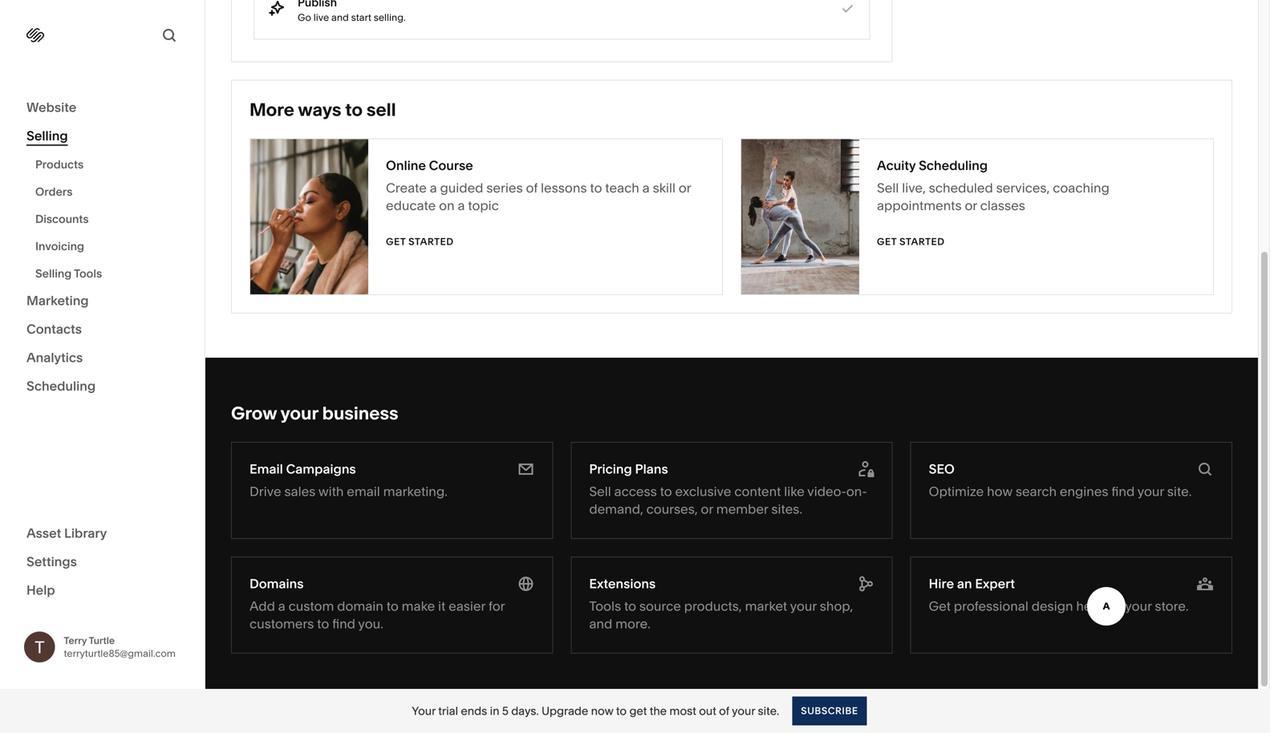 Task type: vqa. For each thing, say whether or not it's contained in the screenshot.


Task type: locate. For each thing, give the bounding box(es) containing it.
0 vertical spatial of
[[526, 180, 538, 196]]

0 vertical spatial and
[[331, 12, 349, 23]]

your left 'shop,'
[[790, 599, 817, 614]]

or down exclusive
[[701, 501, 713, 517]]

settings
[[26, 554, 77, 570]]

courses,
[[647, 501, 698, 517]]

0 horizontal spatial or
[[679, 180, 691, 196]]

find down domain
[[332, 616, 355, 632]]

or down scheduled
[[965, 198, 977, 213]]

optimize how search engines find your site.
[[929, 484, 1192, 499]]

1 horizontal spatial scheduling
[[919, 158, 988, 173]]

or inside sell access to exclusive content like video-on- demand, courses, or member sites.
[[701, 501, 713, 517]]

seo
[[929, 461, 955, 477]]

1 horizontal spatial get started button
[[877, 228, 945, 256]]

analytics
[[26, 350, 83, 366]]

for inside add a custom domain to make it easier for customers to find you.
[[489, 599, 505, 614]]

teach
[[605, 180, 639, 196]]

easier
[[449, 599, 486, 614]]

expert
[[975, 576, 1015, 592]]

to down custom
[[317, 616, 329, 632]]

0 horizontal spatial for
[[489, 599, 505, 614]]

selling tools
[[35, 267, 102, 280]]

upgrade
[[542, 705, 588, 718]]

your for get professional design help for your store.
[[1125, 599, 1152, 614]]

a up customers on the left bottom
[[278, 599, 285, 614]]

0 horizontal spatial and
[[331, 12, 349, 23]]

1 horizontal spatial for
[[1106, 599, 1123, 614]]

hire an expert
[[929, 576, 1015, 592]]

products link
[[35, 151, 187, 178]]

orders
[[35, 185, 73, 199]]

or right the skill
[[679, 180, 691, 196]]

market
[[745, 599, 787, 614]]

sales
[[284, 484, 316, 499]]

a inside add a custom domain to make it easier for customers to find you.
[[278, 599, 285, 614]]

1 vertical spatial sell
[[589, 484, 611, 499]]

get started button down appointments
[[877, 228, 945, 256]]

2 horizontal spatial get
[[929, 599, 951, 614]]

selling for selling tools
[[35, 267, 72, 280]]

sell down acuity
[[877, 180, 899, 196]]

of
[[526, 180, 538, 196], [719, 705, 730, 718]]

0 vertical spatial tools
[[74, 267, 102, 280]]

marketing
[[26, 293, 89, 309]]

a
[[430, 180, 437, 196], [643, 180, 650, 196], [458, 198, 465, 213], [278, 599, 285, 614]]

1 horizontal spatial and
[[589, 616, 612, 632]]

0 vertical spatial site.
[[1167, 484, 1192, 499]]

domain
[[337, 599, 384, 614]]

to left sell
[[345, 99, 363, 120]]

0 horizontal spatial get started button
[[386, 228, 454, 256]]

selling
[[26, 128, 68, 144], [35, 267, 72, 280]]

started down appointments
[[900, 236, 945, 248]]

1 vertical spatial find
[[332, 616, 355, 632]]

analytics link
[[26, 349, 178, 368]]

customers
[[250, 616, 314, 632]]

2 get started from the left
[[877, 236, 945, 248]]

0 horizontal spatial tools
[[74, 267, 102, 280]]

to left teach
[[590, 180, 602, 196]]

get for create a guided series of lessons to teach a skill or educate on a topic
[[386, 236, 406, 248]]

sell inside acuity scheduling sell live, scheduled services, coaching appointments or classes
[[877, 180, 899, 196]]

find right engines
[[1112, 484, 1135, 499]]

1 horizontal spatial started
[[900, 236, 945, 248]]

0 vertical spatial find
[[1112, 484, 1135, 499]]

started
[[409, 236, 454, 248], [900, 236, 945, 248]]

to inside online course create a guided series of lessons to teach a skill or educate on a topic
[[590, 180, 602, 196]]

acuity scheduling sell live, scheduled services, coaching appointments or classes
[[877, 158, 1110, 213]]

and right live
[[331, 12, 349, 23]]

now
[[591, 705, 614, 718]]

your inside tools to source products, market your shop, and more.
[[790, 599, 817, 614]]

1 vertical spatial of
[[719, 705, 730, 718]]

your right engines
[[1138, 484, 1164, 499]]

get down educate
[[386, 236, 406, 248]]

1 vertical spatial and
[[589, 616, 612, 632]]

get
[[386, 236, 406, 248], [877, 236, 897, 248], [929, 599, 951, 614]]

1 horizontal spatial find
[[1112, 484, 1135, 499]]

tools inside tools to source products, market your shop, and more.
[[589, 599, 621, 614]]

of right out
[[719, 705, 730, 718]]

tools down extensions
[[589, 599, 621, 614]]

subscribe button
[[792, 697, 867, 726]]

0 horizontal spatial get started
[[386, 236, 454, 248]]

services,
[[996, 180, 1050, 196]]

selling link
[[26, 127, 178, 146]]

discounts
[[35, 212, 89, 226]]

1 vertical spatial or
[[965, 198, 977, 213]]

orders link
[[35, 178, 187, 205]]

selling up marketing
[[35, 267, 72, 280]]

1 vertical spatial site.
[[758, 705, 779, 718]]

get for sell live, scheduled services, coaching appointments or classes
[[877, 236, 897, 248]]

0 horizontal spatial scheduling
[[26, 378, 96, 394]]

get professional design help for your store.
[[929, 599, 1189, 614]]

find inside add a custom domain to make it easier for customers to find you.
[[332, 616, 355, 632]]

of right series on the top of the page
[[526, 180, 538, 196]]

for right help
[[1106, 599, 1123, 614]]

2 get started button from the left
[[877, 228, 945, 256]]

get down hire on the bottom right of page
[[929, 599, 951, 614]]

for
[[489, 599, 505, 614], [1106, 599, 1123, 614]]

started for a
[[409, 236, 454, 248]]

on
[[439, 198, 455, 213]]

ways
[[298, 99, 341, 120]]

1 vertical spatial tools
[[589, 599, 621, 614]]

professional
[[954, 599, 1029, 614]]

a left the skill
[[643, 180, 650, 196]]

with
[[318, 484, 344, 499]]

1 get started button from the left
[[386, 228, 454, 256]]

turtle
[[89, 635, 115, 647]]

2 started from the left
[[900, 236, 945, 248]]

1 started from the left
[[409, 236, 454, 248]]

1 for from the left
[[489, 599, 505, 614]]

1 horizontal spatial sell
[[877, 180, 899, 196]]

shop,
[[820, 599, 853, 614]]

to up "courses,"
[[660, 484, 672, 499]]

1 horizontal spatial tools
[[589, 599, 621, 614]]

0 horizontal spatial sell
[[589, 484, 611, 499]]

and inside button
[[331, 12, 349, 23]]

1 vertical spatial selling
[[35, 267, 72, 280]]

asset library
[[26, 526, 107, 541]]

and
[[331, 12, 349, 23], [589, 616, 612, 632]]

get started
[[386, 236, 454, 248], [877, 236, 945, 248]]

for right easier in the left of the page
[[489, 599, 505, 614]]

pricing plans
[[589, 461, 668, 477]]

0 horizontal spatial of
[[526, 180, 538, 196]]

asset
[[26, 526, 61, 541]]

get down appointments
[[877, 236, 897, 248]]

engines
[[1060, 484, 1109, 499]]

to inside tools to source products, market your shop, and more.
[[624, 599, 636, 614]]

1 horizontal spatial of
[[719, 705, 730, 718]]

or inside online course create a guided series of lessons to teach a skill or educate on a topic
[[679, 180, 691, 196]]

to left make
[[387, 599, 399, 614]]

0 horizontal spatial started
[[409, 236, 454, 248]]

get started down educate
[[386, 236, 454, 248]]

tools up marketing link
[[74, 267, 102, 280]]

1 horizontal spatial or
[[701, 501, 713, 517]]

asset library link
[[26, 525, 178, 544]]

get
[[630, 705, 647, 718]]

get started down appointments
[[877, 236, 945, 248]]

0 vertical spatial sell
[[877, 180, 899, 196]]

1 horizontal spatial get started
[[877, 236, 945, 248]]

or inside acuity scheduling sell live, scheduled services, coaching appointments or classes
[[965, 198, 977, 213]]

course
[[429, 158, 473, 173]]

2 vertical spatial or
[[701, 501, 713, 517]]

and left more.
[[589, 616, 612, 632]]

email
[[347, 484, 380, 499]]

to
[[345, 99, 363, 120], [590, 180, 602, 196], [660, 484, 672, 499], [387, 599, 399, 614], [624, 599, 636, 614], [317, 616, 329, 632], [616, 705, 627, 718]]

selling tools link
[[35, 260, 187, 287]]

get started button down educate
[[386, 228, 454, 256]]

selling down website
[[26, 128, 68, 144]]

coaching
[[1053, 180, 1110, 196]]

get started for acuity scheduling sell live, scheduled services, coaching appointments or classes
[[877, 236, 945, 248]]

scheduling down analytics
[[26, 378, 96, 394]]

0 vertical spatial selling
[[26, 128, 68, 144]]

products
[[35, 158, 84, 171]]

2 horizontal spatial or
[[965, 198, 977, 213]]

0 vertical spatial scheduling
[[919, 158, 988, 173]]

scheduled
[[929, 180, 993, 196]]

0 horizontal spatial site.
[[758, 705, 779, 718]]

access
[[614, 484, 657, 499]]

out
[[699, 705, 716, 718]]

plans
[[635, 461, 668, 477]]

1 vertical spatial scheduling
[[26, 378, 96, 394]]

0 horizontal spatial get
[[386, 236, 406, 248]]

get started for online course create a guided series of lessons to teach a skill or educate on a topic
[[386, 236, 454, 248]]

online course create a guided series of lessons to teach a skill or educate on a topic
[[386, 158, 691, 213]]

started down "on"
[[409, 236, 454, 248]]

more.
[[616, 616, 651, 632]]

sell up demand,
[[589, 484, 611, 499]]

scheduling up scheduled
[[919, 158, 988, 173]]

1 horizontal spatial site.
[[1167, 484, 1192, 499]]

your left 'store.'
[[1125, 599, 1152, 614]]

your right out
[[732, 705, 755, 718]]

more ways to sell
[[250, 99, 396, 120]]

0 horizontal spatial find
[[332, 616, 355, 632]]

member
[[716, 501, 768, 517]]

1 horizontal spatial get
[[877, 236, 897, 248]]

0 vertical spatial or
[[679, 180, 691, 196]]

go live and start selling.
[[298, 12, 406, 23]]

scheduling
[[919, 158, 988, 173], [26, 378, 96, 394]]

to up more.
[[624, 599, 636, 614]]

tools
[[74, 267, 102, 280], [589, 599, 621, 614]]

site.
[[1167, 484, 1192, 499], [758, 705, 779, 718]]

of inside online course create a guided series of lessons to teach a skill or educate on a topic
[[526, 180, 538, 196]]

1 get started from the left
[[386, 236, 454, 248]]

discounts link
[[35, 205, 187, 233]]

go live and start selling. button
[[254, 0, 870, 40]]

to left 'get'
[[616, 705, 627, 718]]

scheduling inside acuity scheduling sell live, scheduled services, coaching appointments or classes
[[919, 158, 988, 173]]

sell
[[367, 99, 396, 120]]



Task type: describe. For each thing, give the bounding box(es) containing it.
drive
[[250, 484, 281, 499]]

terry
[[64, 635, 87, 647]]

2 for from the left
[[1106, 599, 1123, 614]]

your for tools to source products, market your shop, and more.
[[790, 599, 817, 614]]

your right "grow"
[[280, 402, 318, 424]]

days.
[[511, 705, 539, 718]]

sell access to exclusive content like video-on- demand, courses, or member sites.
[[589, 484, 867, 517]]

in
[[490, 705, 500, 718]]

design
[[1032, 599, 1073, 614]]

library
[[64, 526, 107, 541]]

on-
[[847, 484, 867, 499]]

demand,
[[589, 501, 643, 517]]

scheduling link
[[26, 378, 178, 396]]

series
[[487, 180, 523, 196]]

classes
[[980, 198, 1026, 213]]

like
[[784, 484, 805, 499]]

search
[[1016, 484, 1057, 499]]

selling for selling
[[26, 128, 68, 144]]

an
[[957, 576, 972, 592]]

get started button for online course create a guided series of lessons to teach a skill or educate on a topic
[[386, 228, 454, 256]]

drive sales with email marketing.
[[250, 484, 448, 499]]

settings link
[[26, 553, 178, 572]]

email campaigns
[[250, 461, 356, 477]]

get started button for acuity scheduling sell live, scheduled services, coaching appointments or classes
[[877, 228, 945, 256]]

you.
[[358, 616, 383, 632]]

your
[[412, 705, 436, 718]]

marketing.
[[383, 484, 448, 499]]

add a custom domain to make it easier for customers to find you.
[[250, 599, 505, 632]]

help
[[1076, 599, 1103, 614]]

terry turtle terryturtle85@gmail.com
[[64, 635, 176, 659]]

how
[[987, 484, 1013, 499]]

add
[[250, 599, 275, 614]]

to inside sell access to exclusive content like video-on- demand, courses, or member sites.
[[660, 484, 672, 499]]

ends
[[461, 705, 487, 718]]

grow
[[231, 402, 277, 424]]

selling.
[[374, 12, 406, 23]]

educate
[[386, 198, 436, 213]]

sell inside sell access to exclusive content like video-on- demand, courses, or member sites.
[[589, 484, 611, 499]]

your for optimize how search engines find your site.
[[1138, 484, 1164, 499]]

business
[[322, 402, 399, 424]]

campaigns
[[286, 461, 356, 477]]

sites.
[[772, 501, 803, 517]]

lessons
[[541, 180, 587, 196]]

grow your business
[[231, 402, 399, 424]]

content
[[735, 484, 781, 499]]

skill
[[653, 180, 676, 196]]

it
[[438, 599, 446, 614]]

marketing link
[[26, 292, 178, 311]]

domains
[[250, 576, 304, 592]]

guided
[[440, 180, 483, 196]]

live,
[[902, 180, 926, 196]]

start
[[351, 12, 371, 23]]

acuity
[[877, 158, 916, 173]]

5
[[502, 705, 509, 718]]

started for live,
[[900, 236, 945, 248]]

exclusive
[[675, 484, 731, 499]]

source
[[639, 599, 681, 614]]

a right 'create'
[[430, 180, 437, 196]]

your trial ends in 5 days. upgrade now to get the most out of your site.
[[412, 705, 779, 718]]

contacts link
[[26, 321, 178, 339]]

contacts
[[26, 321, 82, 337]]

invoicing
[[35, 240, 84, 253]]

go
[[298, 12, 311, 23]]

store.
[[1155, 599, 1189, 614]]

email
[[250, 461, 283, 477]]

invoicing link
[[35, 233, 187, 260]]

appointments
[[877, 198, 962, 213]]

create
[[386, 180, 427, 196]]

live
[[314, 12, 329, 23]]

website link
[[26, 99, 178, 118]]

terryturtle85@gmail.com
[[64, 648, 176, 659]]

tools inside the selling tools link
[[74, 267, 102, 280]]

extensions
[[589, 576, 656, 592]]

custom
[[289, 599, 334, 614]]

and inside tools to source products, market your shop, and more.
[[589, 616, 612, 632]]

hire
[[929, 576, 954, 592]]

products,
[[684, 599, 742, 614]]

make
[[402, 599, 435, 614]]

more
[[250, 99, 294, 120]]

subscribe
[[801, 705, 858, 717]]

the
[[650, 705, 667, 718]]

a right "on"
[[458, 198, 465, 213]]



